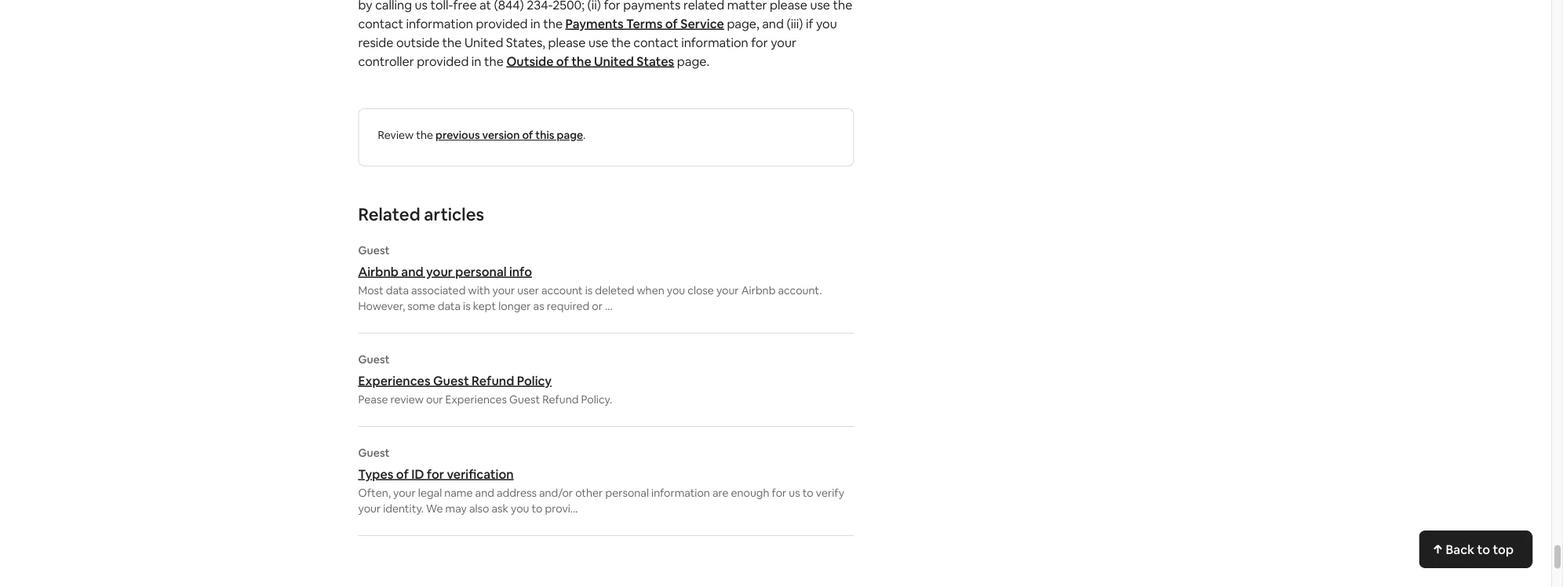 Task type: locate. For each thing, give the bounding box(es) containing it.
experiences up review
[[358, 372, 431, 389]]

some
[[408, 299, 435, 313]]

0 vertical spatial personal
[[456, 263, 507, 279]]

guest up our
[[433, 372, 469, 389]]

your down (iii)
[[771, 34, 797, 50]]

information inside the page, and (iii) if you reside outside the united states, please use the contact information for your controller provided in the
[[682, 34, 749, 50]]

information
[[682, 34, 749, 50], [652, 486, 710, 500]]

1 horizontal spatial and
[[475, 486, 494, 500]]

0 horizontal spatial personal
[[456, 263, 507, 279]]

often,
[[358, 486, 391, 500]]

guest for airbnb
[[358, 243, 390, 257]]

of left id
[[396, 466, 409, 482]]

0 vertical spatial data
[[386, 283, 409, 297]]

to left 'top' on the bottom of page
[[1478, 541, 1491, 557]]

in
[[472, 53, 482, 69]]

1 vertical spatial and
[[401, 263, 424, 279]]

1 vertical spatial to
[[532, 502, 543, 516]]

0 horizontal spatial experiences
[[358, 372, 431, 389]]

data down associated
[[438, 299, 461, 313]]

2 vertical spatial and
[[475, 486, 494, 500]]

policy
[[517, 372, 552, 389]]

account.
[[778, 283, 822, 297]]

0 horizontal spatial to
[[532, 502, 543, 516]]

guest inside guest types of id for verification often, your legal name and address and/or other personal information are enough for us to verify your identity. we may also ask you to provi…
[[358, 446, 390, 460]]

payments terms of service
[[566, 15, 724, 31]]

for down page,
[[751, 34, 768, 50]]

is left kept
[[463, 299, 471, 313]]

0 vertical spatial for
[[751, 34, 768, 50]]

back to top button
[[1420, 531, 1533, 568]]

guest for experiences
[[358, 352, 390, 367]]

and inside guest types of id for verification often, your legal name and address and/or other personal information are enough for us to verify your identity. we may also ask you to provi…
[[475, 486, 494, 500]]

1 horizontal spatial refund
[[543, 392, 579, 407]]

address
[[497, 486, 537, 500]]

2 horizontal spatial for
[[772, 486, 787, 500]]

2 horizontal spatial and
[[762, 15, 784, 31]]

.
[[583, 128, 586, 142]]

personal up with
[[456, 263, 507, 279]]

you right if
[[816, 15, 837, 31]]

2 vertical spatial for
[[772, 486, 787, 500]]

this
[[536, 128, 555, 142]]

page.
[[677, 53, 710, 69]]

refund down policy
[[543, 392, 579, 407]]

2 vertical spatial to
[[1478, 541, 1491, 557]]

user
[[517, 283, 539, 297]]

we
[[426, 502, 443, 516]]

account
[[542, 283, 583, 297]]

united up in
[[465, 34, 503, 50]]

to left 'provi…'
[[532, 502, 543, 516]]

2 horizontal spatial to
[[1478, 541, 1491, 557]]

guest experiences guest refund policy pease review our experiences guest refund policy.
[[358, 352, 612, 407]]

and inside the page, and (iii) if you reside outside the united states, please use the contact information for your controller provided in the
[[762, 15, 784, 31]]

your up associated
[[426, 263, 453, 279]]

0 vertical spatial you
[[816, 15, 837, 31]]

0 vertical spatial information
[[682, 34, 749, 50]]

your up identity.
[[393, 486, 416, 500]]

united down "use"
[[594, 53, 634, 69]]

verification
[[447, 466, 514, 482]]

1 vertical spatial for
[[427, 466, 444, 482]]

0 vertical spatial and
[[762, 15, 784, 31]]

legal
[[418, 486, 442, 500]]

united
[[465, 34, 503, 50], [594, 53, 634, 69]]

personal inside guest airbnb and your personal info most data associated with your user account is deleted when you close your airbnb account. however, some data is kept longer as required or …
[[456, 263, 507, 279]]

guest airbnb and your personal info most data associated with your user account is deleted when you close your airbnb account. however, some data is kept longer as required or …
[[358, 243, 822, 313]]

1 vertical spatial you
[[667, 283, 685, 297]]

of up the contact
[[665, 15, 678, 31]]

1 vertical spatial airbnb
[[742, 283, 776, 297]]

guest down related
[[358, 243, 390, 257]]

experiences
[[358, 372, 431, 389], [446, 392, 507, 407]]

1 horizontal spatial airbnb
[[742, 283, 776, 297]]

you
[[816, 15, 837, 31], [667, 283, 685, 297], [511, 502, 529, 516]]

with
[[468, 283, 490, 297]]

the right the review
[[416, 128, 433, 142]]

1 horizontal spatial is
[[585, 283, 593, 297]]

to
[[803, 486, 814, 500], [532, 502, 543, 516], [1478, 541, 1491, 557]]

types of id for verification element
[[358, 446, 854, 516]]

information left 'are'
[[652, 486, 710, 500]]

guest types of id for verification often, your legal name and address and/or other personal information are enough for us to verify your identity. we may also ask you to provi…
[[358, 446, 845, 516]]

2 horizontal spatial you
[[816, 15, 837, 31]]

…
[[605, 299, 613, 313]]

associated
[[411, 283, 466, 297]]

and up associated
[[401, 263, 424, 279]]

airbnb left account.
[[742, 283, 776, 297]]

1 vertical spatial united
[[594, 53, 634, 69]]

guest
[[358, 243, 390, 257], [358, 352, 390, 367], [433, 372, 469, 389], [509, 392, 540, 407], [358, 446, 390, 460]]

longer
[[499, 299, 531, 313]]

0 horizontal spatial data
[[386, 283, 409, 297]]

0 vertical spatial airbnb
[[358, 263, 399, 279]]

0 horizontal spatial for
[[427, 466, 444, 482]]

close
[[688, 283, 714, 297]]

1 horizontal spatial data
[[438, 299, 461, 313]]

guest for types
[[358, 446, 390, 460]]

1 horizontal spatial to
[[803, 486, 814, 500]]

data up however,
[[386, 283, 409, 297]]

info
[[509, 263, 532, 279]]

ask
[[492, 502, 509, 516]]

other
[[575, 486, 603, 500]]

to right us
[[803, 486, 814, 500]]

of down please
[[556, 53, 569, 69]]

airbnb and your personal info link
[[358, 263, 854, 279]]

0 vertical spatial united
[[465, 34, 503, 50]]

refund left policy
[[472, 372, 514, 389]]

terms
[[626, 15, 663, 31]]

1 vertical spatial information
[[652, 486, 710, 500]]

previous version of this page link
[[436, 128, 583, 142]]

for right id
[[427, 466, 444, 482]]

data
[[386, 283, 409, 297], [438, 299, 461, 313]]

also
[[469, 502, 489, 516]]

our
[[426, 392, 443, 407]]

information down service
[[682, 34, 749, 50]]

for
[[751, 34, 768, 50], [427, 466, 444, 482], [772, 486, 787, 500]]

airbnb up most
[[358, 263, 399, 279]]

experiences right our
[[446, 392, 507, 407]]

is
[[585, 283, 593, 297], [463, 299, 471, 313]]

0 vertical spatial to
[[803, 486, 814, 500]]

0 horizontal spatial and
[[401, 263, 424, 279]]

personal down types of id for verification link
[[606, 486, 649, 500]]

of inside guest types of id for verification often, your legal name and address and/or other personal information are enough for us to verify your identity. we may also ask you to provi…
[[396, 466, 409, 482]]

enough
[[731, 486, 770, 500]]

you inside guest airbnb and your personal info most data associated with your user account is deleted when you close your airbnb account. however, some data is kept longer as required or …
[[667, 283, 685, 297]]

types of id for verification link
[[358, 466, 854, 482]]

of left this
[[522, 128, 533, 142]]

personal
[[456, 263, 507, 279], [606, 486, 649, 500]]

1 vertical spatial is
[[463, 299, 471, 313]]

2 vertical spatial you
[[511, 502, 529, 516]]

1 horizontal spatial for
[[751, 34, 768, 50]]

to inside button
[[1478, 541, 1491, 557]]

of
[[665, 15, 678, 31], [556, 53, 569, 69], [522, 128, 533, 142], [396, 466, 409, 482]]

you down address
[[511, 502, 529, 516]]

contact
[[634, 34, 679, 50]]

top
[[1493, 541, 1514, 557]]

payments terms of service link
[[566, 15, 724, 31]]

us
[[789, 486, 800, 500]]

for left us
[[772, 486, 787, 500]]

outside
[[396, 34, 440, 50]]

and
[[762, 15, 784, 31], [401, 263, 424, 279], [475, 486, 494, 500]]

page
[[557, 128, 583, 142]]

0 horizontal spatial you
[[511, 502, 529, 516]]

is up or
[[585, 283, 593, 297]]

verify
[[816, 486, 845, 500]]

and left (iii)
[[762, 15, 784, 31]]

articles
[[424, 203, 484, 225]]

airbnb
[[358, 263, 399, 279], [742, 283, 776, 297]]

and up the also
[[475, 486, 494, 500]]

0 horizontal spatial refund
[[472, 372, 514, 389]]

1 vertical spatial experiences
[[446, 392, 507, 407]]

1 horizontal spatial experiences
[[446, 392, 507, 407]]

1 horizontal spatial personal
[[606, 486, 649, 500]]

0 vertical spatial refund
[[472, 372, 514, 389]]

guest up pease
[[358, 352, 390, 367]]

guest up 'types'
[[358, 446, 390, 460]]

your
[[771, 34, 797, 50], [426, 263, 453, 279], [493, 283, 515, 297], [717, 283, 739, 297], [393, 486, 416, 500], [358, 502, 381, 516]]

you inside guest types of id for verification often, your legal name and address and/or other personal information are enough for us to verify your identity. we may also ask you to provi…
[[511, 502, 529, 516]]

1 vertical spatial data
[[438, 299, 461, 313]]

0 horizontal spatial united
[[465, 34, 503, 50]]

back
[[1446, 541, 1475, 557]]

outside of the united states page.
[[507, 53, 710, 69]]

the
[[442, 34, 462, 50], [611, 34, 631, 50], [484, 53, 504, 69], [572, 53, 592, 69], [416, 128, 433, 142]]

page,
[[727, 15, 760, 31]]

you left close
[[667, 283, 685, 297]]

refund
[[472, 372, 514, 389], [543, 392, 579, 407]]

1 horizontal spatial you
[[667, 283, 685, 297]]

guest inside guest airbnb and your personal info most data associated with your user account is deleted when you close your airbnb account. however, some data is kept longer as required or …
[[358, 243, 390, 257]]

1 vertical spatial refund
[[543, 392, 579, 407]]

1 vertical spatial personal
[[606, 486, 649, 500]]

previous
[[436, 128, 480, 142]]



Task type: vqa. For each thing, say whether or not it's contained in the screenshot.
bottommost Refund
yes



Task type: describe. For each thing, give the bounding box(es) containing it.
payments
[[566, 15, 624, 31]]

provided
[[417, 53, 469, 69]]

personal inside guest types of id for verification often, your legal name and address and/or other personal information are enough for us to verify your identity. we may also ask you to provi…
[[606, 486, 649, 500]]

experiences guest refund policy link
[[358, 372, 854, 389]]

reside
[[358, 34, 394, 50]]

information inside guest types of id for verification often, your legal name and address and/or other personal information are enough for us to verify your identity. we may also ask you to provi…
[[652, 486, 710, 500]]

kept
[[473, 299, 496, 313]]

when
[[637, 283, 665, 297]]

if
[[806, 15, 814, 31]]

controller
[[358, 53, 414, 69]]

the right "use"
[[611, 34, 631, 50]]

0 horizontal spatial is
[[463, 299, 471, 313]]

most
[[358, 283, 384, 297]]

the down please
[[572, 53, 592, 69]]

the right in
[[484, 53, 504, 69]]

and inside guest airbnb and your personal info most data associated with your user account is deleted when you close your airbnb account. however, some data is kept longer as required or …
[[401, 263, 424, 279]]

types
[[358, 466, 394, 482]]

are
[[713, 486, 729, 500]]

your down "often," on the left of page
[[358, 502, 381, 516]]

united inside the page, and (iii) if you reside outside the united states, please use the contact information for your controller provided in the
[[465, 34, 503, 50]]

your inside the page, and (iii) if you reside outside the united states, please use the contact information for your controller provided in the
[[771, 34, 797, 50]]

related
[[358, 203, 420, 225]]

identity.
[[383, 502, 424, 516]]

your up longer
[[493, 283, 515, 297]]

id
[[411, 466, 424, 482]]

however,
[[358, 299, 405, 313]]

1 horizontal spatial united
[[594, 53, 634, 69]]

the up provided
[[442, 34, 462, 50]]

you inside the page, and (iii) if you reside outside the united states, please use the contact information for your controller provided in the
[[816, 15, 837, 31]]

your right close
[[717, 283, 739, 297]]

deleted
[[595, 283, 635, 297]]

policy.
[[581, 392, 612, 407]]

provi…
[[545, 502, 578, 516]]

related articles
[[358, 203, 484, 225]]

name
[[444, 486, 473, 500]]

states,
[[506, 34, 546, 50]]

for inside the page, and (iii) if you reside outside the united states, please use the contact information for your controller provided in the
[[751, 34, 768, 50]]

service
[[681, 15, 724, 31]]

use
[[589, 34, 609, 50]]

review the previous version of this page .
[[378, 128, 586, 142]]

and/or
[[539, 486, 573, 500]]

0 horizontal spatial airbnb
[[358, 263, 399, 279]]

experiences guest refund policy element
[[358, 352, 854, 407]]

airbnb and your personal info element
[[358, 243, 854, 314]]

please
[[548, 34, 586, 50]]

states
[[637, 53, 674, 69]]

pease
[[358, 392, 388, 407]]

(iii)
[[787, 15, 803, 31]]

review
[[390, 392, 424, 407]]

required
[[547, 299, 590, 313]]

outside
[[507, 53, 554, 69]]

0 vertical spatial experiences
[[358, 372, 431, 389]]

0 vertical spatial is
[[585, 283, 593, 297]]

as
[[533, 299, 544, 313]]

page, and (iii) if you reside outside the united states, please use the contact information for your controller provided in the
[[358, 15, 837, 69]]

guest down policy
[[509, 392, 540, 407]]

version
[[482, 128, 520, 142]]

may
[[445, 502, 467, 516]]

outside of the united states link
[[507, 53, 674, 69]]

or
[[592, 299, 603, 313]]

review
[[378, 128, 414, 142]]

back to top
[[1446, 541, 1514, 557]]



